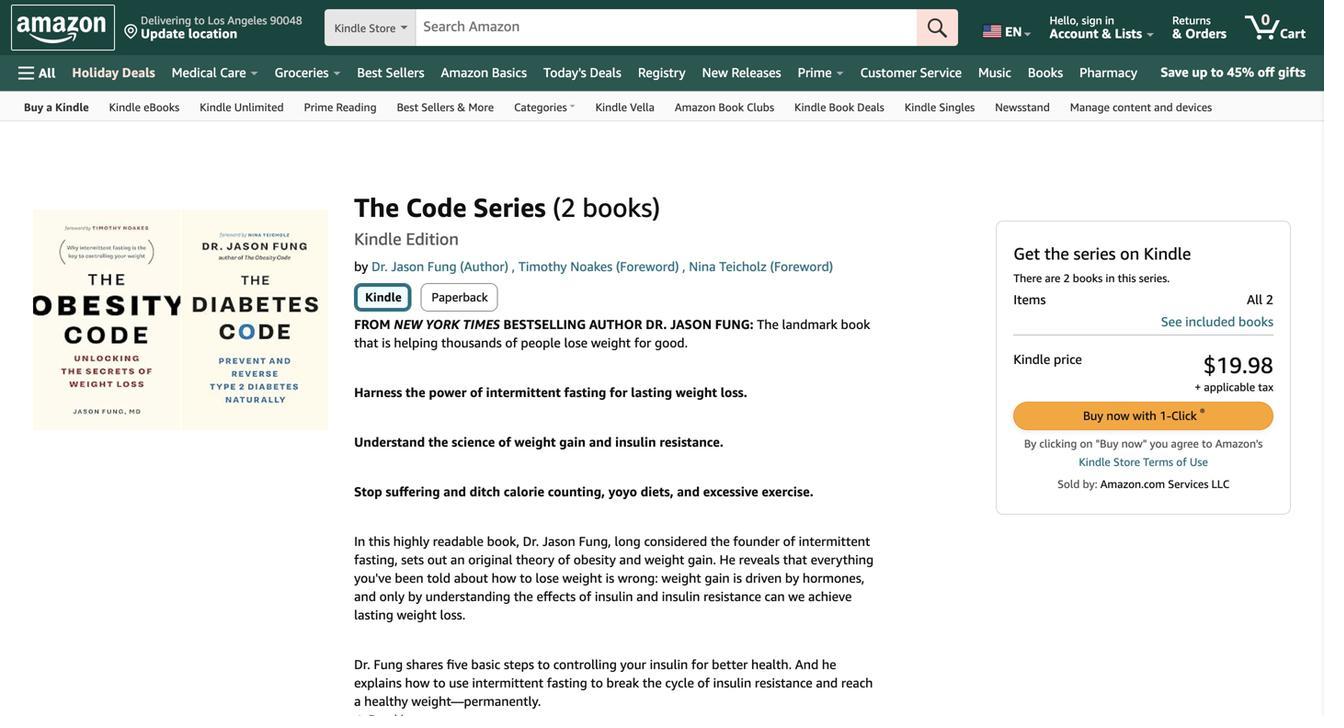 Task type: vqa. For each thing, say whether or not it's contained in the screenshot.
(3rd
no



Task type: locate. For each thing, give the bounding box(es) containing it.
understand
[[354, 435, 425, 450]]

buy inside buy now with 1-click ®
[[1084, 409, 1104, 423]]

reading
[[336, 101, 377, 114]]

0 horizontal spatial gain
[[560, 435, 586, 450]]

, left nina
[[683, 259, 686, 274]]

loss. up resistance.
[[721, 385, 748, 400]]

0 vertical spatial 2
[[1064, 272, 1071, 285]]

2 , from the left
[[683, 259, 686, 274]]

book for amazon
[[719, 101, 744, 114]]

1 vertical spatial fung
[[374, 657, 403, 673]]

kindle inside get the series on kindle there are 2 books in this series.
[[1144, 244, 1192, 264]]

2
[[1064, 272, 1071, 285], [1267, 292, 1274, 307]]

0 horizontal spatial the
[[354, 192, 399, 223]]

sellers left more
[[422, 101, 455, 114]]

kindle left vella at the top left of the page
[[596, 101, 628, 114]]

stop suffering and ditch calorie counting, yoyo diets, and excessive exercise.
[[354, 484, 814, 500]]

intermittent up everything
[[799, 534, 871, 549]]

registry link
[[630, 60, 694, 86]]

1 horizontal spatial the
[[757, 317, 779, 332]]

the right fung:
[[757, 317, 779, 332]]

0 vertical spatial fung
[[428, 259, 457, 274]]

1 vertical spatial all
[[1248, 292, 1263, 307]]

this inside get the series on kindle there are 2 books in this series.
[[1119, 272, 1137, 285]]

lose down from new york times bestselling author dr. jason fung:
[[564, 335, 588, 351]]

0 horizontal spatial this
[[369, 534, 390, 549]]

series
[[1074, 244, 1116, 264]]

1 vertical spatial prime
[[304, 101, 333, 114]]

a
[[46, 101, 52, 114], [354, 694, 361, 709]]

2 book from the left
[[830, 101, 855, 114]]

fasting inside 'dr. fung shares five basic steps to controlling your insulin for better health. and he explains how to use intermittent fasting to break the cycle of insulin resistance and reach a healthy weight—permanently.'
[[547, 676, 588, 691]]

lasting inside in this highly readable book, dr. jason fung, long considered the founder of intermittent fasting, sets out an original theory of obesity and weight gain. he reveals that everything you've been told about how to lose weight is wrong: weight gain is driven by hormones, and only by understanding the effects of insulin and insulin resistance can we achieve lasting weight loss.
[[354, 608, 394, 623]]

in right 'sign'
[[1106, 14, 1115, 27]]

lasting down the good. on the top
[[631, 385, 673, 400]]

jason down edition
[[391, 259, 424, 274]]

1 horizontal spatial buy
[[1084, 409, 1104, 423]]

1 horizontal spatial (foreword)
[[771, 259, 834, 274]]

kindle unlimited
[[200, 101, 284, 114]]

1 vertical spatial the
[[757, 317, 779, 332]]

0 horizontal spatial prime
[[304, 101, 333, 114]]

kindle down "buy
[[1080, 456, 1111, 469]]

0 vertical spatial intermittent
[[486, 385, 561, 400]]

1 vertical spatial best
[[397, 101, 419, 114]]

1 vertical spatial amazon
[[675, 101, 716, 114]]

to up use on the right of page
[[1203, 438, 1213, 450]]

deals inside 'link'
[[122, 65, 155, 80]]

0 horizontal spatial lasting
[[354, 608, 394, 623]]

customer
[[861, 65, 917, 80]]

1 vertical spatial that
[[784, 553, 808, 568]]

in inside navigation navigation
[[1106, 14, 1115, 27]]

0 vertical spatial by
[[354, 259, 368, 274]]

resistance down health.
[[755, 676, 813, 691]]

1 horizontal spatial gain
[[705, 571, 730, 586]]

0 horizontal spatial dr.
[[354, 657, 371, 673]]

a down all button at left
[[46, 101, 52, 114]]

on inside by clicking on "buy now" you agree to amazon's kindle store terms of use sold by: amazon.com services llc
[[1081, 438, 1094, 450]]

the up are
[[1045, 244, 1070, 264]]

can
[[765, 589, 785, 605]]

1 horizontal spatial on
[[1121, 244, 1140, 264]]

to
[[194, 14, 205, 27], [1212, 64, 1224, 80], [1203, 438, 1213, 450], [520, 571, 532, 586], [538, 657, 550, 673], [433, 676, 446, 691], [591, 676, 603, 691]]

2 vertical spatial intermittent
[[472, 676, 544, 691]]

buy left now
[[1084, 409, 1104, 423]]

to down theory
[[520, 571, 532, 586]]

angeles
[[228, 14, 267, 27]]

care
[[220, 65, 246, 80]]

1-
[[1160, 409, 1172, 423]]

kindle up "best sellers"
[[335, 22, 366, 35]]

,
[[512, 259, 515, 274], [683, 259, 686, 274]]

best sellers
[[357, 65, 425, 80]]

best for best sellers
[[357, 65, 383, 80]]

dr. up "explains"
[[354, 657, 371, 673]]

gifts
[[1279, 64, 1307, 80]]

prime up kindle book deals link
[[798, 65, 832, 80]]

the code series (2 books) kindle edition
[[354, 192, 661, 249]]

kindle book deals link
[[785, 92, 895, 121]]

of left use on the right of page
[[1177, 456, 1188, 469]]

0 vertical spatial amazon
[[441, 65, 489, 80]]

all inside all button
[[39, 65, 56, 81]]

deals up kindle vella 'link'
[[590, 65, 622, 80]]

good.
[[655, 335, 688, 351]]

0 vertical spatial jason
[[391, 259, 424, 274]]

weight inside the landmark book that is helping thousands of people lose weight for good.
[[591, 335, 631, 351]]

intermittent inside 'dr. fung shares five basic steps to controlling your insulin for better health. and he explains how to use intermittent fasting to break the cycle of insulin resistance and reach a healthy weight—permanently.'
[[472, 676, 544, 691]]

1 vertical spatial lasting
[[354, 608, 394, 623]]

2 inside get the series on kindle there are 2 books in this series.
[[1064, 272, 1071, 285]]

best inside 'best sellers & more' link
[[397, 101, 419, 114]]

0 horizontal spatial best
[[357, 65, 383, 80]]

book
[[841, 317, 871, 332]]

for down dr.
[[635, 335, 652, 351]]

the for landmark
[[757, 317, 779, 332]]

book left clubs
[[719, 101, 744, 114]]

medical
[[172, 65, 217, 80]]

of right science
[[499, 435, 511, 450]]

that inside the landmark book that is helping thousands of people lose weight for good.
[[354, 335, 379, 351]]

1 horizontal spatial a
[[354, 694, 361, 709]]

Kindle submit
[[355, 284, 411, 311]]

series
[[474, 192, 546, 223]]

to left use
[[433, 676, 446, 691]]

0 horizontal spatial that
[[354, 335, 379, 351]]

in down series
[[1106, 272, 1116, 285]]

resistance down driven
[[704, 589, 762, 605]]

1 vertical spatial on
[[1081, 438, 1094, 450]]

0 horizontal spatial store
[[369, 22, 396, 35]]

amazon basics
[[441, 65, 527, 80]]

1 horizontal spatial store
[[1114, 456, 1141, 469]]

and up stop suffering and ditch calorie counting, yoyo diets, and excessive exercise.
[[589, 435, 612, 450]]

0 vertical spatial buy
[[24, 101, 43, 114]]

0 vertical spatial store
[[369, 22, 396, 35]]

this left series.
[[1119, 272, 1137, 285]]

0 horizontal spatial amazon
[[441, 65, 489, 80]]

out
[[428, 553, 447, 568]]

en
[[1006, 24, 1023, 39]]

book
[[719, 101, 744, 114], [830, 101, 855, 114]]

store
[[369, 22, 396, 35], [1114, 456, 1141, 469]]

0 vertical spatial lose
[[564, 335, 588, 351]]

achieve
[[809, 589, 852, 605]]

books inside get the series on kindle there are 2 books in this series.
[[1073, 272, 1103, 285]]

of right cycle
[[698, 676, 710, 691]]

1 horizontal spatial how
[[492, 571, 517, 586]]

1 vertical spatial jason
[[543, 534, 576, 549]]

1 vertical spatial 2
[[1267, 292, 1274, 307]]

best down best sellers link
[[397, 101, 419, 114]]

for down the landmark book that is helping thousands of people lose weight for good.
[[610, 385, 628, 400]]

buy inside navigation navigation
[[24, 101, 43, 114]]

holiday
[[72, 65, 119, 80]]

1 vertical spatial gain
[[705, 571, 730, 586]]

best up reading
[[357, 65, 383, 80]]

book,
[[487, 534, 520, 549]]

weight up calorie
[[515, 435, 556, 450]]

0 vertical spatial books
[[1073, 272, 1103, 285]]

weight down gain.
[[662, 571, 702, 586]]

0 horizontal spatial ,
[[512, 259, 515, 274]]

amazon down new
[[675, 101, 716, 114]]

llc
[[1212, 478, 1230, 491]]

navigation navigation
[[0, 0, 1325, 121]]

1 vertical spatial books
[[1239, 314, 1274, 329]]

0 horizontal spatial lose
[[536, 571, 559, 586]]

1 vertical spatial in
[[1106, 272, 1116, 285]]

0 horizontal spatial buy
[[24, 101, 43, 114]]

& inside returns & orders
[[1173, 26, 1183, 41]]

fung down edition
[[428, 259, 457, 274]]

1 horizontal spatial prime
[[798, 65, 832, 80]]

deals up kindle ebooks link
[[122, 65, 155, 80]]

0 vertical spatial this
[[1119, 272, 1137, 285]]

option group
[[349, 283, 970, 312]]

1 (foreword) from the left
[[616, 259, 679, 274]]

1 horizontal spatial ,
[[683, 259, 686, 274]]

all up see included books link
[[1248, 292, 1263, 307]]

0 vertical spatial sellers
[[386, 65, 425, 80]]

in
[[1106, 14, 1115, 27], [1106, 272, 1116, 285]]

books down series
[[1073, 272, 1103, 285]]

1 horizontal spatial jason
[[543, 534, 576, 549]]

and down wrong:
[[637, 589, 659, 605]]

0 horizontal spatial is
[[382, 335, 391, 351]]

obesity
[[574, 553, 616, 568]]

0 horizontal spatial a
[[46, 101, 52, 114]]

0 vertical spatial loss.
[[721, 385, 748, 400]]

a inside 'dr. fung shares five basic steps to controlling your insulin for better health. and he explains how to use intermittent fasting to break the cycle of insulin resistance and reach a healthy weight—permanently.'
[[354, 694, 361, 709]]

1 horizontal spatial best
[[397, 101, 419, 114]]

fasting down the landmark book that is helping thousands of people lose weight for good.
[[565, 385, 607, 400]]

book down prime link
[[830, 101, 855, 114]]

0 vertical spatial in
[[1106, 14, 1115, 27]]

sold
[[1058, 478, 1081, 491]]

, right (author)
[[512, 259, 515, 274]]

(foreword) up landmark
[[771, 259, 834, 274]]

the
[[1045, 244, 1070, 264], [406, 385, 426, 400], [429, 435, 449, 450], [711, 534, 730, 549], [514, 589, 533, 605], [643, 676, 662, 691]]

hello, sign in
[[1050, 14, 1115, 27]]

founder
[[734, 534, 780, 549]]

devices
[[1177, 101, 1213, 114]]

how down shares
[[405, 676, 430, 691]]

this inside in this highly readable book, dr. jason fung, long considered the founder of intermittent fasting, sets out an original theory of obesity and weight gain. he reveals that everything you've been told about how to lose weight is wrong: weight gain is driven by hormones, and only by understanding the effects of insulin and insulin resistance can we achieve lasting weight loss.
[[369, 534, 390, 549]]

buy for now
[[1084, 409, 1104, 423]]

1 vertical spatial sellers
[[422, 101, 455, 114]]

about
[[454, 571, 488, 586]]

the inside the landmark book that is helping thousands of people lose weight for good.
[[757, 317, 779, 332]]

loss. down understanding
[[440, 608, 466, 623]]

fasting down controlling
[[547, 676, 588, 691]]

1 horizontal spatial dr.
[[372, 259, 388, 274]]

0 horizontal spatial (foreword)
[[616, 259, 679, 274]]

0 horizontal spatial loss.
[[440, 608, 466, 623]]

explains
[[354, 676, 402, 691]]

0 vertical spatial dr.
[[372, 259, 388, 274]]

manage content and devices
[[1071, 101, 1213, 114]]

weight up resistance.
[[676, 385, 718, 400]]

jason
[[671, 317, 712, 332]]

insulin
[[616, 435, 657, 450], [595, 589, 634, 605], [662, 589, 701, 605], [650, 657, 688, 673], [714, 676, 752, 691]]

best inside best sellers link
[[357, 65, 383, 80]]

0 vertical spatial that
[[354, 335, 379, 351]]

by up we
[[786, 571, 800, 586]]

a down "explains"
[[354, 694, 361, 709]]

books down all 2
[[1239, 314, 1274, 329]]

1 vertical spatial by
[[786, 571, 800, 586]]

on inside get the series on kindle there are 2 books in this series.
[[1121, 244, 1140, 264]]

0 vertical spatial lasting
[[631, 385, 673, 400]]

price
[[1054, 352, 1083, 367]]

0 horizontal spatial on
[[1081, 438, 1094, 450]]

fung:
[[716, 317, 754, 332]]

to inside by clicking on "buy now" you agree to amazon's kindle store terms of use sold by: amazon.com services llc
[[1203, 438, 1213, 450]]

fung up "explains"
[[374, 657, 403, 673]]

0 vertical spatial a
[[46, 101, 52, 114]]

for inside the landmark book that is helping thousands of people lose weight for good.
[[635, 335, 652, 351]]

the landmark book that is helping thousands of people lose weight for good.
[[354, 317, 871, 351]]

to down controlling
[[591, 676, 603, 691]]

vella
[[630, 101, 655, 114]]

the left code
[[354, 192, 399, 223]]

1 vertical spatial a
[[354, 694, 361, 709]]

0 horizontal spatial books
[[1073, 272, 1103, 285]]

dr. inside in this highly readable book, dr. jason fung, long considered the founder of intermittent fasting, sets out an original theory of obesity and weight gain. he reveals that everything you've been told about how to lose weight is wrong: weight gain is driven by hormones, and only by understanding the effects of insulin and insulin resistance can we achieve lasting weight loss.
[[523, 534, 539, 549]]

to right up
[[1212, 64, 1224, 80]]

1 vertical spatial loss.
[[440, 608, 466, 623]]

2 up see included books link
[[1267, 292, 1274, 307]]

0 vertical spatial all
[[39, 65, 56, 81]]

tax
[[1259, 381, 1274, 394]]

intermittent down steps
[[472, 676, 544, 691]]

deals for today's deals
[[590, 65, 622, 80]]

store down "now""
[[1114, 456, 1141, 469]]

now
[[1107, 409, 1130, 423]]

None submit
[[917, 9, 959, 46], [1015, 403, 1273, 430], [917, 9, 959, 46], [1015, 403, 1273, 430]]

0
[[1262, 11, 1271, 28]]

is down he
[[734, 571, 742, 586]]

kindle up from
[[365, 290, 402, 305]]

0 horizontal spatial how
[[405, 676, 430, 691]]

sellers for best sellers
[[386, 65, 425, 80]]

lists
[[1115, 26, 1143, 41]]

1 horizontal spatial lose
[[564, 335, 588, 351]]

en link
[[973, 5, 1040, 51]]

0 vertical spatial fasting
[[565, 385, 607, 400]]

2 horizontal spatial &
[[1173, 26, 1183, 41]]

long
[[615, 534, 641, 549]]

how down "original"
[[492, 571, 517, 586]]

0 vertical spatial resistance
[[704, 589, 762, 605]]

0 horizontal spatial deals
[[122, 65, 155, 80]]

1 horizontal spatial deals
[[590, 65, 622, 80]]

kindle left edition
[[354, 229, 402, 249]]

that
[[354, 335, 379, 351], [784, 553, 808, 568]]

on up series.
[[1121, 244, 1140, 264]]

lasting down only
[[354, 608, 394, 623]]

resistance inside 'dr. fung shares five basic steps to controlling your insulin for better health. and he explains how to use intermittent fasting to break the cycle of insulin resistance and reach a healthy weight—permanently.'
[[755, 676, 813, 691]]

science
[[452, 435, 495, 450]]

timothy
[[519, 259, 567, 274]]

by down been
[[408, 589, 422, 605]]

included
[[1186, 314, 1236, 329]]

2 vertical spatial dr.
[[354, 657, 371, 673]]

2 right are
[[1064, 272, 1071, 285]]

by dr. jason fung (author)                             , timothy noakes (foreword)                             , nina teicholz (foreword)
[[354, 259, 834, 274]]

kindle ebooks link
[[99, 92, 190, 121]]

the
[[354, 192, 399, 223], [757, 317, 779, 332]]

considered
[[644, 534, 708, 549]]

1 book from the left
[[719, 101, 744, 114]]

and left devices
[[1155, 101, 1174, 114]]

effects
[[537, 589, 576, 605]]

books
[[1029, 65, 1064, 80]]

today's deals link
[[535, 60, 630, 86]]

kindle
[[335, 22, 366, 35], [55, 101, 89, 114], [109, 101, 141, 114], [200, 101, 232, 114], [596, 101, 628, 114], [795, 101, 827, 114], [905, 101, 937, 114], [354, 229, 402, 249], [1144, 244, 1192, 264], [365, 290, 402, 305], [1014, 352, 1051, 367], [1080, 456, 1111, 469]]

dr. up theory
[[523, 534, 539, 549]]

kindle inside 'link'
[[596, 101, 628, 114]]

1 horizontal spatial loss.
[[721, 385, 748, 400]]

gain down he
[[705, 571, 730, 586]]

jason
[[391, 259, 424, 274], [543, 534, 576, 549]]

1 vertical spatial for
[[610, 385, 628, 400]]

and down he
[[816, 676, 838, 691]]

diets,
[[641, 484, 674, 500]]

of right founder
[[784, 534, 796, 549]]

amazon up more
[[441, 65, 489, 80]]

five
[[447, 657, 468, 673]]

insulin down better
[[714, 676, 752, 691]]

1 vertical spatial this
[[369, 534, 390, 549]]

lasting
[[631, 385, 673, 400], [354, 608, 394, 623]]

returns & orders
[[1173, 14, 1227, 41]]

new
[[703, 65, 729, 80]]

fung,
[[579, 534, 612, 549]]

resistance
[[704, 589, 762, 605], [755, 676, 813, 691]]

are
[[1046, 272, 1061, 285]]

newsstand
[[996, 101, 1051, 114]]

1 horizontal spatial that
[[784, 553, 808, 568]]

gain.
[[688, 553, 717, 568]]

of inside the landmark book that is helping thousands of people lose weight for good.
[[505, 335, 518, 351]]

& left orders
[[1173, 26, 1183, 41]]

all for all 2
[[1248, 292, 1263, 307]]

kindle down customer service link
[[905, 101, 937, 114]]

Paperback submit
[[422, 284, 498, 311]]

1 horizontal spatial all
[[1248, 292, 1263, 307]]

save
[[1161, 64, 1189, 80]]

2 vertical spatial for
[[692, 657, 709, 673]]

this up 'fasting,'
[[369, 534, 390, 549]]

kindle down prime link
[[795, 101, 827, 114]]

1 vertical spatial lose
[[536, 571, 559, 586]]

now"
[[1122, 438, 1148, 450]]

1 horizontal spatial amazon
[[675, 101, 716, 114]]

1 horizontal spatial &
[[1103, 26, 1112, 41]]

the down your
[[643, 676, 662, 691]]

weight down 'author'
[[591, 335, 631, 351]]

1 horizontal spatial for
[[635, 335, 652, 351]]

of left people at the left top of the page
[[505, 335, 518, 351]]

amazon book clubs
[[675, 101, 775, 114]]

save up to 45% off gifts link
[[1154, 61, 1314, 85]]

reveals
[[739, 553, 780, 568]]

insulin down wrong:
[[595, 589, 634, 605]]

intermittent up understand the science of weight gain and insulin resistance.
[[486, 385, 561, 400]]

0 horizontal spatial book
[[719, 101, 744, 114]]

0 horizontal spatial jason
[[391, 259, 424, 274]]

to left los on the left of page
[[194, 14, 205, 27]]

amazon
[[441, 65, 489, 80], [675, 101, 716, 114]]

2 horizontal spatial for
[[692, 657, 709, 673]]

use
[[449, 676, 469, 691]]

readable
[[433, 534, 484, 549]]

new
[[394, 317, 423, 332]]

1 horizontal spatial by
[[408, 589, 422, 605]]

& left lists
[[1103, 26, 1112, 41]]

2 horizontal spatial by
[[786, 571, 800, 586]]

1 vertical spatial dr.
[[523, 534, 539, 549]]

dr. up kindle link
[[372, 259, 388, 274]]

the inside the code series (2 books) kindle edition
[[354, 192, 399, 223]]



Task type: describe. For each thing, give the bounding box(es) containing it.
all button
[[10, 55, 64, 91]]

amazon's
[[1216, 438, 1264, 450]]

paperback
[[432, 290, 488, 305]]

told
[[427, 571, 451, 586]]

book for kindle
[[830, 101, 855, 114]]

kindle book deals
[[795, 101, 885, 114]]

prime link
[[790, 60, 853, 86]]

the for code
[[354, 192, 399, 223]]

kindle down medical care link
[[200, 101, 232, 114]]

code
[[406, 192, 467, 223]]

timothy noakes (foreword)                             , link
[[519, 259, 689, 274]]

and inside navigation navigation
[[1155, 101, 1174, 114]]

holiday deals
[[72, 65, 155, 80]]

0 horizontal spatial &
[[458, 101, 466, 114]]

service
[[921, 65, 962, 80]]

kindle inside search field
[[335, 22, 366, 35]]

loss. inside in this highly readable book, dr. jason fung, long considered the founder of intermittent fasting, sets out an original theory of obesity and weight gain. he reveals that everything you've been told about how to lose weight is wrong: weight gain is driven by hormones, and only by understanding the effects of insulin and insulin resistance can we achieve lasting weight loss.
[[440, 608, 466, 623]]

stop
[[354, 484, 383, 500]]

weight down only
[[397, 608, 437, 623]]

& for account
[[1103, 26, 1112, 41]]

manage
[[1071, 101, 1110, 114]]

amazon book clubs link
[[665, 92, 785, 121]]

manage content and devices link
[[1061, 92, 1223, 121]]

dr. fung shares five basic steps to controlling your insulin for better health. and he explains how to use intermittent fasting to break the cycle of insulin resistance and reach a healthy weight—permanently.
[[354, 657, 874, 709]]

amazon basics link
[[433, 60, 535, 86]]

resistance inside in this highly readable book, dr. jason fung, long considered the founder of intermittent fasting, sets out an original theory of obesity and weight gain. he reveals that everything you've been told about how to lose weight is wrong: weight gain is driven by hormones, and only by understanding the effects of insulin and insulin resistance can we achieve lasting weight loss.
[[704, 589, 762, 605]]

hormones,
[[803, 571, 865, 586]]

the up he
[[711, 534, 730, 549]]

amazon for amazon basics
[[441, 65, 489, 80]]

1 horizontal spatial is
[[606, 571, 615, 586]]

best sellers & more
[[397, 101, 494, 114]]

all for all
[[39, 65, 56, 81]]

new releases
[[703, 65, 782, 80]]

prime for prime
[[798, 65, 832, 80]]

new releases link
[[694, 60, 790, 86]]

the inside get the series on kindle there are 2 books in this series.
[[1045, 244, 1070, 264]]

singles
[[940, 101, 976, 114]]

option group containing kindle
[[349, 283, 970, 312]]

save up to 45% off gifts
[[1161, 64, 1307, 80]]

a inside navigation
[[46, 101, 52, 114]]

cycle
[[666, 676, 695, 691]]

45%
[[1228, 64, 1255, 80]]

kindle down holiday
[[55, 101, 89, 114]]

an
[[451, 553, 465, 568]]

he
[[720, 553, 736, 568]]

amazon for amazon book clubs
[[675, 101, 716, 114]]

insulin up cycle
[[650, 657, 688, 673]]

customer service link
[[853, 60, 971, 86]]

$19.98 + applicable tax
[[1195, 352, 1274, 394]]

1 horizontal spatial lasting
[[631, 385, 673, 400]]

see included books
[[1162, 314, 1274, 329]]

in this highly readable book, dr. jason fung, long considered the founder of intermittent fasting, sets out an original theory of obesity and weight gain. he reveals that everything you've been told about how to lose weight is wrong: weight gain is driven by hormones, and only by understanding the effects of insulin and insulin resistance can we achieve lasting weight loss.
[[354, 534, 874, 623]]

amazon image
[[17, 17, 106, 44]]

best for best sellers & more
[[397, 101, 419, 114]]

ditch
[[470, 484, 501, 500]]

author
[[590, 317, 643, 332]]

2 (foreword) from the left
[[771, 259, 834, 274]]

to inside delivering to los angeles 90048 update location
[[194, 14, 205, 27]]

account
[[1050, 26, 1099, 41]]

kindle vella
[[596, 101, 655, 114]]

all 2
[[1248, 292, 1274, 307]]

and
[[796, 657, 819, 673]]

you
[[1151, 438, 1169, 450]]

prime for prime reading
[[304, 101, 333, 114]]

®
[[1201, 407, 1206, 418]]

jason inside in this highly readable book, dr. jason fung, long considered the founder of intermittent fasting, sets out an original theory of obesity and weight gain. he reveals that everything you've been told about how to lose weight is wrong: weight gain is driven by hormones, and only by understanding the effects of insulin and insulin resistance can we achieve lasting weight loss.
[[543, 534, 576, 549]]

the left power
[[406, 385, 426, 400]]

basics
[[492, 65, 527, 80]]

the left effects on the bottom
[[514, 589, 533, 605]]

deals for holiday deals
[[122, 65, 155, 80]]

only
[[380, 589, 405, 605]]

of right effects on the bottom
[[579, 589, 592, 605]]

in inside get the series on kindle there are 2 books in this series.
[[1106, 272, 1116, 285]]

kindle price
[[1014, 352, 1083, 367]]

times
[[463, 317, 500, 332]]

by
[[1025, 438, 1037, 450]]

account & lists
[[1050, 26, 1143, 41]]

and down long
[[620, 553, 642, 568]]

theory
[[516, 553, 555, 568]]

how inside 'dr. fung shares five basic steps to controlling your insulin for better health. and he explains how to use intermittent fasting to break the cycle of insulin resistance and reach a healthy weight—permanently.'
[[405, 676, 430, 691]]

intermittent inside in this highly readable book, dr. jason fung, long considered the founder of intermittent fasting, sets out an original theory of obesity and weight gain. he reveals that everything you've been told about how to lose weight is wrong: weight gain is driven by hormones, and only by understanding the effects of insulin and insulin resistance can we achieve lasting weight loss.
[[799, 534, 871, 549]]

kindle inside the code series (2 books) kindle edition
[[354, 229, 402, 249]]

kindle down holiday deals 'link'
[[109, 101, 141, 114]]

lose inside the landmark book that is helping thousands of people lose weight for good.
[[564, 335, 588, 351]]

insulin up the yoyo
[[616, 435, 657, 450]]

york
[[426, 317, 460, 332]]

medical care link
[[164, 60, 266, 86]]

and left ditch
[[444, 484, 466, 500]]

groceries link
[[266, 60, 349, 86]]

edition
[[406, 229, 459, 249]]

store inside by clicking on "buy now" you agree to amazon's kindle store terms of use sold by: amazon.com services llc
[[1114, 456, 1141, 469]]

books link
[[1020, 60, 1072, 86]]

up
[[1193, 64, 1208, 80]]

store inside search field
[[369, 22, 396, 35]]

and inside 'dr. fung shares five basic steps to controlling your insulin for better health. and he explains how to use intermittent fasting to break the cycle of insulin resistance and reach a healthy weight—permanently.'
[[816, 676, 838, 691]]

categories
[[514, 101, 567, 114]]

kindle left price
[[1014, 352, 1051, 367]]

sellers for best sellers & more
[[422, 101, 455, 114]]

dr. inside 'dr. fung shares five basic steps to controlling your insulin for better health. and he explains how to use intermittent fasting to break the cycle of insulin resistance and reach a healthy weight—permanently.'
[[354, 657, 371, 673]]

to right steps
[[538, 657, 550, 673]]

off
[[1258, 64, 1276, 80]]

0 horizontal spatial for
[[610, 385, 628, 400]]

is inside the landmark book that is helping thousands of people lose weight for good.
[[382, 335, 391, 351]]

(2
[[553, 192, 576, 223]]

2 vertical spatial by
[[408, 589, 422, 605]]

the code series image
[[33, 210, 328, 431]]

clubs
[[747, 101, 775, 114]]

healthy
[[365, 694, 408, 709]]

how inside in this highly readable book, dr. jason fung, long considered the founder of intermittent fasting, sets out an original theory of obesity and weight gain. he reveals that everything you've been told about how to lose weight is wrong: weight gain is driven by hormones, and only by understanding the effects of insulin and insulin resistance can we achieve lasting weight loss.
[[492, 571, 517, 586]]

insulin down gain.
[[662, 589, 701, 605]]

fasting,
[[354, 553, 398, 568]]

of right power
[[470, 385, 483, 400]]

prime reading
[[304, 101, 377, 114]]

location
[[188, 26, 238, 41]]

prime reading link
[[294, 92, 387, 121]]

services
[[1169, 478, 1209, 491]]

2 horizontal spatial deals
[[858, 101, 885, 114]]

unlimited
[[234, 101, 284, 114]]

newsstand link
[[986, 92, 1061, 121]]

buy for a
[[24, 101, 43, 114]]

1 , from the left
[[512, 259, 515, 274]]

music
[[979, 65, 1012, 80]]

fung inside 'dr. fung shares five basic steps to controlling your insulin for better health. and he explains how to use intermittent fasting to break the cycle of insulin resistance and reach a healthy weight—permanently.'
[[374, 657, 403, 673]]

music link
[[971, 60, 1020, 86]]

& for returns
[[1173, 26, 1183, 41]]

Kindle Store search field
[[325, 9, 959, 48]]

wrong:
[[618, 571, 658, 586]]

of right theory
[[558, 553, 571, 568]]

the inside 'dr. fung shares five basic steps to controlling your insulin for better health. and he explains how to use intermittent fasting to break the cycle of insulin resistance and reach a healthy weight—permanently.'
[[643, 676, 662, 691]]

with
[[1133, 409, 1157, 423]]

gain inside in this highly readable book, dr. jason fung, long considered the founder of intermittent fasting, sets out an original theory of obesity and weight gain. he reveals that everything you've been told about how to lose weight is wrong: weight gain is driven by hormones, and only by understanding the effects of insulin and insulin resistance can we achieve lasting weight loss.
[[705, 571, 730, 586]]

and down you've
[[354, 589, 376, 605]]

of inside by clicking on "buy now" you agree to amazon's kindle store terms of use sold by: amazon.com services llc
[[1177, 456, 1188, 469]]

that inside in this highly readable book, dr. jason fung, long considered the founder of intermittent fasting, sets out an original theory of obesity and weight gain. he reveals that everything you've been told about how to lose weight is wrong: weight gain is driven by hormones, and only by understanding the effects of insulin and insulin resistance can we achieve lasting weight loss.
[[784, 553, 808, 568]]

get
[[1014, 244, 1041, 264]]

lose inside in this highly readable book, dr. jason fung, long considered the founder of intermittent fasting, sets out an original theory of obesity and weight gain. he reveals that everything you've been told about how to lose weight is wrong: weight gain is driven by hormones, and only by understanding the effects of insulin and insulin resistance can we achieve lasting weight loss.
[[536, 571, 559, 586]]

he
[[822, 657, 837, 673]]

of inside 'dr. fung shares five basic steps to controlling your insulin for better health. and he explains how to use intermittent fasting to break the cycle of insulin resistance and reach a healthy weight—permanently.'
[[698, 676, 710, 691]]

bestselling
[[504, 317, 586, 332]]

delivering to los angeles 90048 update location
[[141, 14, 302, 41]]

kindle vella link
[[586, 92, 665, 121]]

the left science
[[429, 435, 449, 450]]

for inside 'dr. fung shares five basic steps to controlling your insulin for better health. and he explains how to use intermittent fasting to break the cycle of insulin resistance and reach a healthy weight—permanently.'
[[692, 657, 709, 673]]

90048
[[270, 14, 302, 27]]

been
[[395, 571, 424, 586]]

and right diets,
[[677, 484, 700, 500]]

2 horizontal spatial is
[[734, 571, 742, 586]]

medical care
[[172, 65, 246, 80]]

kindle inside by clicking on "buy now" you agree to amazon's kindle store terms of use sold by: amazon.com services llc
[[1080, 456, 1111, 469]]

kindle store
[[335, 22, 396, 35]]

Search Amazon text field
[[416, 10, 917, 45]]

to inside in this highly readable book, dr. jason fung, long considered the founder of intermittent fasting, sets out an original theory of obesity and weight gain. he reveals that everything you've been told about how to lose weight is wrong: weight gain is driven by hormones, and only by understanding the effects of insulin and insulin resistance can we achieve lasting weight loss.
[[520, 571, 532, 586]]

0 vertical spatial gain
[[560, 435, 586, 450]]

weight down obesity
[[563, 571, 603, 586]]

1 horizontal spatial fung
[[428, 259, 457, 274]]

weight down considered
[[645, 553, 685, 568]]



